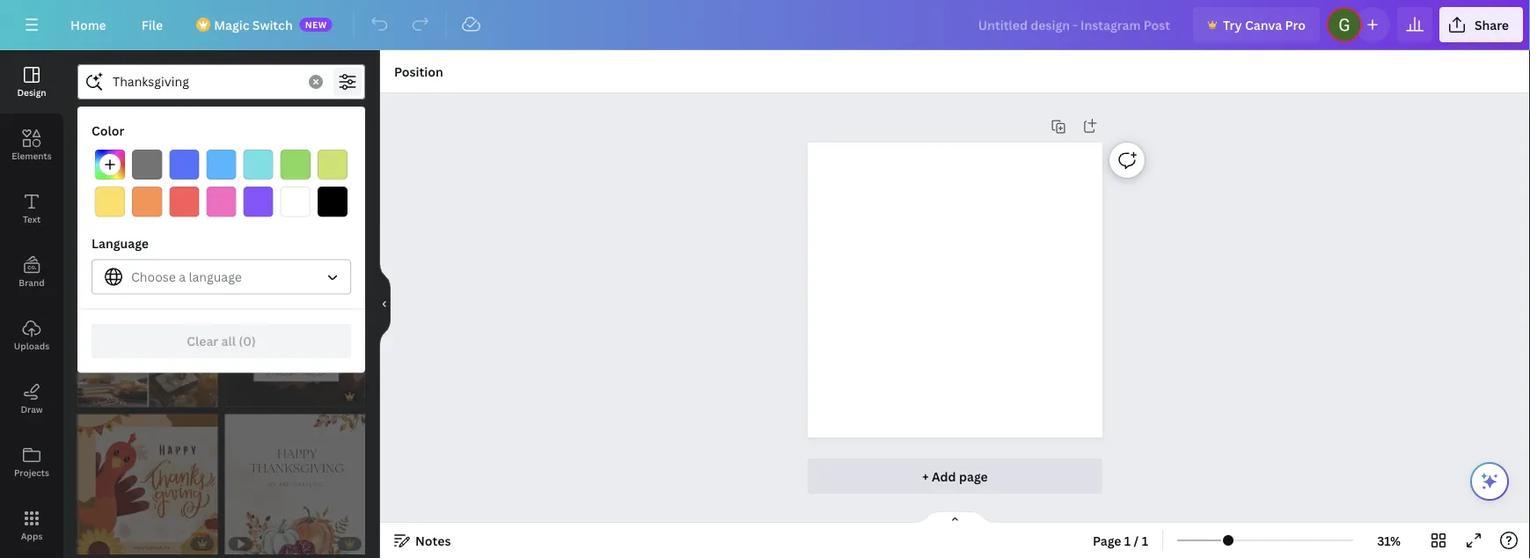 Task type: locate. For each thing, give the bounding box(es) containing it.
language
[[189, 268, 242, 285]]

1 left /
[[1125, 532, 1131, 549]]

draw button
[[0, 367, 63, 430]]

add
[[932, 468, 957, 485]]

#737373 button
[[132, 150, 162, 180]]

Turquoise blue button
[[243, 150, 274, 180]]

text button
[[0, 177, 63, 240]]

apps button
[[0, 494, 63, 557]]

purple image
[[243, 187, 274, 217]]

design
[[17, 86, 46, 98]]

Royal blue button
[[169, 150, 199, 180]]

side panel tab list
[[0, 50, 63, 557]]

try
[[1224, 16, 1243, 33]]

light blue image
[[206, 150, 236, 180], [206, 150, 236, 180]]

+ add page
[[923, 468, 988, 485]]

royal blue image
[[169, 150, 199, 180]]

brown orange fall collage instagram post image
[[77, 267, 218, 407]]

+ add page button
[[808, 459, 1103, 494]]

purple image
[[243, 187, 274, 217]]

Language button
[[92, 259, 351, 294]]

switch
[[252, 16, 293, 33]]

apps
[[21, 530, 43, 542]]

white image
[[281, 187, 311, 217]]

home link
[[56, 7, 120, 42]]

text
[[23, 213, 41, 225]]

turquoise blue image
[[243, 150, 274, 180], [243, 150, 274, 180]]

try canva pro button
[[1194, 7, 1320, 42]]

Orange button
[[132, 187, 162, 217]]

1 horizontal spatial 1
[[1142, 532, 1149, 549]]

clear all (0)
[[187, 333, 256, 349]]

yellow image
[[95, 187, 125, 217]]

#737373 image
[[132, 150, 162, 180]]

file button
[[127, 7, 177, 42]]

royal blue image
[[169, 150, 199, 180]]

black image
[[318, 187, 348, 217], [318, 187, 348, 217]]

2 1 from the left
[[1142, 532, 1149, 549]]

Use 5+ words to describe... search field
[[113, 65, 298, 99]]

0 horizontal spatial 1
[[1125, 532, 1131, 549]]

design button
[[0, 50, 63, 114]]

elements button
[[0, 114, 63, 177]]

lime image
[[318, 150, 348, 180], [318, 150, 348, 180]]

Yellow button
[[95, 187, 125, 217]]

orange brown illustrative happy thanksgiving instagram post group
[[77, 414, 218, 555]]

choose
[[131, 268, 176, 285]]

share button
[[1440, 7, 1524, 42]]

1
[[1125, 532, 1131, 549], [1142, 532, 1149, 549]]

1 right /
[[1142, 532, 1149, 549]]

brown natural hello fall instagram post group
[[225, 267, 365, 407]]

try canva pro
[[1224, 16, 1306, 33]]

coral red image
[[169, 187, 199, 217], [169, 187, 199, 217]]

notes
[[415, 532, 451, 549]]

Light blue button
[[206, 150, 236, 180]]

1 1 from the left
[[1125, 532, 1131, 549]]

clear all (0) button
[[92, 323, 351, 359]]

file
[[142, 16, 163, 33]]

grass green image
[[281, 150, 311, 180]]

Black button
[[318, 187, 348, 217]]

pink image
[[206, 187, 236, 217]]

orange image
[[132, 187, 162, 217], [132, 187, 162, 217]]

pro
[[1286, 16, 1306, 33]]



Task type: vqa. For each thing, say whether or not it's contained in the screenshot.
Templates
yes



Task type: describe. For each thing, give the bounding box(es) containing it.
projects
[[14, 467, 49, 478]]

templates button
[[77, 107, 234, 140]]

hide image
[[379, 262, 391, 346]]

Coral red button
[[169, 187, 199, 217]]

templates
[[125, 115, 187, 132]]

position button
[[387, 57, 450, 85]]

page
[[959, 468, 988, 485]]

brand button
[[0, 240, 63, 304]]

yellow image
[[95, 187, 125, 217]]

grass green image
[[281, 150, 311, 180]]

share
[[1475, 16, 1510, 33]]

elements
[[12, 150, 52, 162]]

projects button
[[0, 430, 63, 494]]

Design title text field
[[964, 7, 1187, 42]]

uploads button
[[0, 304, 63, 367]]

happy thanksgiving instagram post group
[[225, 414, 365, 555]]

white and grey modern thanksgiving instagram post image
[[77, 119, 218, 260]]

Pink button
[[206, 187, 236, 217]]

Grass green button
[[281, 150, 311, 180]]

canva assistant image
[[1480, 471, 1501, 492]]

uploads
[[14, 340, 49, 352]]

Purple button
[[243, 187, 274, 217]]

color option group
[[92, 146, 351, 220]]

orange brown illustrative happy thanksgiving instagram post image
[[77, 414, 218, 555]]

choose a language
[[131, 268, 242, 285]]

page
[[1093, 532, 1122, 549]]

White button
[[281, 187, 311, 217]]

neutral organic shapes illustrated fall giveaway instagram post image
[[225, 119, 365, 260]]

31%
[[1378, 532, 1401, 549]]

#737373 image
[[132, 150, 162, 180]]

position
[[394, 63, 443, 80]]

show pages image
[[913, 511, 998, 525]]

magic switch
[[214, 16, 293, 33]]

pink image
[[206, 187, 236, 217]]

brown natural hello fall instagram post image
[[225, 267, 365, 407]]

notes button
[[387, 526, 458, 555]]

+
[[923, 468, 929, 485]]

/
[[1134, 532, 1139, 549]]

Lime button
[[318, 150, 348, 180]]

clear
[[187, 333, 218, 349]]

main menu bar
[[0, 0, 1531, 50]]

white image
[[281, 187, 311, 217]]

brand
[[19, 276, 45, 288]]

add a new color image
[[95, 150, 125, 180]]

a
[[179, 268, 186, 285]]

color
[[92, 122, 124, 139]]

all
[[221, 333, 236, 349]]

draw
[[21, 403, 43, 415]]

language
[[92, 235, 149, 252]]

new
[[305, 18, 327, 30]]

(0)
[[239, 333, 256, 349]]

home
[[70, 16, 106, 33]]

magic
[[214, 16, 250, 33]]

add a new color image
[[95, 150, 125, 180]]

page 1 / 1
[[1093, 532, 1149, 549]]

canva
[[1245, 16, 1283, 33]]

31% button
[[1361, 526, 1418, 555]]



